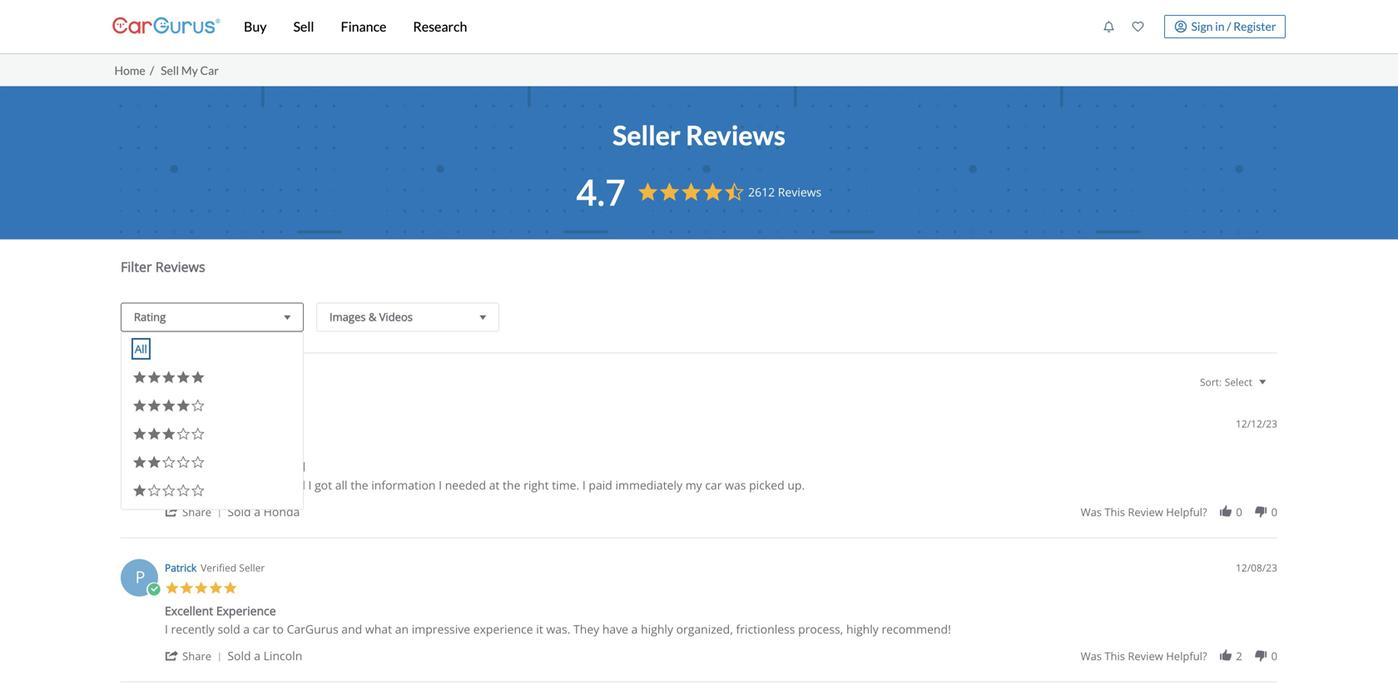Task type: describe. For each thing, give the bounding box(es) containing it.
0 vertical spatial 2612 reviews
[[749, 184, 822, 200]]

review for d
[[1128, 505, 1164, 520]]

share image for p
[[165, 649, 179, 663]]

sold for p
[[228, 648, 251, 664]]

2 highly from the left
[[847, 621, 879, 637]]

review date 12/12/23 element
[[1236, 417, 1278, 431]]

cargurus
[[287, 621, 339, 637]]

1 the from the left
[[351, 477, 369, 493]]

/ inside menu item
[[1227, 19, 1232, 33]]

to
[[273, 621, 284, 637]]

sell button
[[280, 0, 328, 53]]

excellent experience heading
[[165, 603, 276, 622]]

my
[[686, 477, 702, 493]]

at
[[489, 477, 500, 493]]

4.7 main content
[[100, 86, 1299, 686]]

0 right the "vote up review by devonya on 12 dec 2023" 'image'
[[1237, 505, 1243, 520]]

menu bar containing buy
[[221, 0, 1095, 53]]

car inside the process was easy and the process was easy and i got all the information i needed at the right time. i paid immediately my car was picked up.
[[705, 477, 722, 493]]

filter reviews
[[121, 258, 205, 276]]

2
[[1237, 649, 1243, 664]]

excellent experience i recently sold a car to cargurus and what an impressive experience it was. they have a highly organized, frictionless process, highly recommend!
[[165, 603, 952, 637]]

group for d
[[1081, 505, 1278, 520]]

2 the from the left
[[503, 477, 521, 493]]

4.7
[[577, 168, 626, 216]]

i inside excellent experience i recently sold a car to cargurus and what an impressive experience it was. they have a highly organized, frictionless process, highly recommend!
[[165, 621, 168, 637]]

sign
[[1192, 19, 1213, 33]]

up.
[[788, 477, 805, 493]]

it
[[536, 621, 544, 637]]

time.
[[552, 477, 580, 493]]

sign in / register
[[1192, 19, 1277, 33]]

i left got
[[308, 477, 312, 493]]

vote up review by devonya on 12 dec 2023 image
[[1219, 505, 1234, 519]]

patrick verified seller
[[165, 561, 265, 575]]

a left 'lincoln'
[[254, 648, 261, 664]]

filter
[[121, 258, 152, 276]]

1 easy from the top
[[257, 459, 282, 475]]

1 vertical spatial seller
[[239, 561, 265, 575]]

impressive
[[412, 621, 471, 637]]

rating
[[134, 309, 166, 324]]

cargurus logo homepage link link
[[112, 3, 221, 50]]

12/08/23
[[1236, 561, 1278, 575]]

seller reviews
[[613, 119, 786, 151]]

was this review helpful? for p
[[1081, 649, 1208, 664]]

home
[[114, 63, 145, 77]]

experience
[[216, 603, 276, 619]]

they
[[574, 621, 600, 637]]

share image for d
[[165, 505, 179, 519]]

2 easy from the top
[[257, 477, 282, 493]]

2 process from the top
[[188, 477, 230, 493]]

buy button
[[231, 0, 280, 53]]

p
[[135, 565, 145, 588]]

all link
[[135, 341, 147, 356]]

2 the from the top
[[165, 477, 185, 493]]

all
[[135, 341, 147, 356]]

all list box
[[121, 332, 304, 510]]

process,
[[799, 621, 844, 637]]

1 vertical spatial /
[[150, 63, 154, 77]]

this for p
[[1105, 649, 1126, 664]]

images
[[330, 309, 366, 324]]

images & videos
[[330, 309, 413, 324]]

all
[[335, 477, 348, 493]]

i left needed
[[439, 477, 442, 493]]

sort: select
[[1201, 375, 1253, 389]]

organized,
[[677, 621, 733, 637]]

review for p
[[1128, 649, 1164, 664]]

excellent
[[165, 603, 213, 619]]

1 highly from the left
[[641, 621, 674, 637]]

information
[[372, 477, 436, 493]]

home link
[[114, 63, 145, 77]]

recommend!
[[882, 621, 952, 637]]

d
[[134, 421, 146, 444]]

0 for p
[[1272, 649, 1278, 664]]

was this review helpful? for d
[[1081, 505, 1208, 520]]

down triangle image for rating
[[280, 308, 295, 326]]

share for p
[[182, 649, 212, 664]]

in
[[1216, 19, 1225, 33]]

2612 reviews inside tab panel
[[121, 372, 205, 390]]

was for p
[[1081, 649, 1102, 664]]



Task type: vqa. For each thing, say whether or not it's contained in the screenshot.
selection.
no



Task type: locate. For each thing, give the bounding box(es) containing it.
reviews inside "heading"
[[155, 258, 205, 276]]

2 was this review helpful? from the top
[[1081, 649, 1208, 664]]

2 was from the top
[[1081, 649, 1102, 664]]

videos
[[379, 309, 413, 324]]

devonya
[[165, 417, 206, 430]]

star image
[[176, 398, 191, 413], [132, 427, 147, 441], [194, 437, 209, 451], [132, 455, 147, 470], [147, 455, 162, 470], [132, 483, 147, 498]]

paid
[[589, 477, 613, 493]]

&
[[369, 309, 377, 324]]

1 circle checkmark image from the top
[[147, 438, 161, 453]]

1 vertical spatial car
[[253, 621, 270, 637]]

2 group from the top
[[1081, 649, 1278, 664]]

was
[[233, 459, 254, 475], [233, 477, 254, 493], [725, 477, 746, 493]]

/ right the in
[[1227, 19, 1232, 33]]

patrick
[[165, 561, 197, 575]]

2612 reviews
[[749, 184, 822, 200], [121, 372, 205, 390]]

12/12/23
[[1236, 417, 1278, 430]]

was this review helpful? left vote up review by patrick on  8 dec 2023 image
[[1081, 649, 1208, 664]]

needed
[[445, 477, 486, 493]]

i
[[308, 477, 312, 493], [439, 477, 442, 493], [583, 477, 586, 493], [165, 621, 168, 637]]

1 share image from the top
[[165, 505, 179, 519]]

1 vertical spatial this
[[1105, 649, 1126, 664]]

1 horizontal spatial the
[[503, 477, 521, 493]]

empty star image
[[191, 398, 205, 413], [176, 427, 191, 441], [191, 427, 205, 441], [162, 455, 176, 470], [147, 483, 162, 498], [176, 483, 191, 498], [191, 483, 205, 498]]

process
[[188, 459, 230, 475], [188, 477, 230, 493]]

helpful? for p
[[1167, 649, 1208, 664]]

1 share from the top
[[182, 505, 212, 520]]

2 vertical spatial and
[[342, 621, 362, 637]]

1 sold from the top
[[228, 504, 251, 520]]

review left the "vote up review by devonya on 12 dec 2023" 'image'
[[1128, 505, 1164, 520]]

1 vertical spatial seperator image
[[215, 652, 225, 662]]

2612 inside tab panel
[[121, 372, 151, 390]]

0 horizontal spatial car
[[253, 621, 270, 637]]

Rating Filter field
[[121, 303, 304, 332]]

/
[[1227, 19, 1232, 33], [150, 63, 154, 77]]

what
[[365, 621, 392, 637]]

menu bar
[[221, 0, 1095, 53]]

0 vertical spatial the
[[165, 459, 185, 475]]

buy
[[244, 18, 267, 35]]

easy
[[257, 459, 282, 475], [257, 477, 282, 493]]

1 vertical spatial easy
[[257, 477, 282, 493]]

my
[[181, 63, 198, 77]]

0 vertical spatial easy
[[257, 459, 282, 475]]

1 vertical spatial process
[[188, 477, 230, 493]]

this
[[1105, 505, 1126, 520], [1105, 649, 1126, 664]]

sign in / register link
[[1165, 15, 1286, 38]]

sold
[[228, 504, 251, 520], [228, 648, 251, 664]]

0 vertical spatial process
[[188, 459, 230, 475]]

a right sold at the left of the page
[[243, 621, 250, 637]]

1 vertical spatial share button
[[165, 648, 228, 664]]

share down recently
[[182, 649, 212, 664]]

the
[[351, 477, 369, 493], [503, 477, 521, 493]]

1 vertical spatial sold
[[228, 648, 251, 664]]

was this review helpful?
[[1081, 505, 1208, 520], [1081, 649, 1208, 664]]

review date 12/08/23 element
[[1236, 561, 1278, 575]]

review
[[1128, 505, 1164, 520], [1128, 649, 1164, 664]]

0 horizontal spatial the
[[351, 477, 369, 493]]

down triangle image inside images & videos field
[[476, 308, 490, 326]]

1 vertical spatial 2612
[[121, 372, 151, 390]]

1 horizontal spatial highly
[[847, 621, 879, 637]]

1 vertical spatial circle checkmark image
[[147, 582, 161, 597]]

0 vertical spatial share button
[[165, 504, 228, 520]]

0 vertical spatial was this review helpful?
[[1081, 505, 1208, 520]]

0 vertical spatial group
[[1081, 505, 1278, 520]]

0 horizontal spatial 2612 reviews
[[121, 372, 205, 390]]

tab panel containing d
[[112, 239, 1286, 686]]

0 horizontal spatial /
[[150, 63, 154, 77]]

open notifications image
[[1104, 21, 1115, 32]]

finance button
[[328, 0, 400, 53]]

helpful? for d
[[1167, 505, 1208, 520]]

0 right vote down review by patrick on  8 dec 2023 image
[[1272, 649, 1278, 664]]

picked
[[749, 477, 785, 493]]

2 circle checkmark image from the top
[[147, 582, 161, 597]]

sell
[[293, 18, 314, 35], [161, 63, 179, 77]]

review left vote up review by patrick on  8 dec 2023 image
[[1128, 649, 1164, 664]]

1 seperator image from the top
[[215, 508, 225, 518]]

immediately
[[616, 477, 683, 493]]

1 helpful? from the top
[[1167, 505, 1208, 520]]

circle checkmark image for d
[[147, 438, 161, 453]]

0 vertical spatial this
[[1105, 505, 1126, 520]]

none field inside tab panel
[[1193, 374, 1278, 403]]

select
[[1225, 375, 1253, 389]]

sort:
[[1201, 375, 1222, 389]]

research button
[[400, 0, 481, 53]]

1 vertical spatial review
[[1128, 649, 1164, 664]]

was
[[1081, 505, 1102, 520], [1081, 649, 1102, 664]]

share for d
[[182, 505, 212, 520]]

circle checkmark image right p
[[147, 582, 161, 597]]

register
[[1234, 19, 1277, 33]]

the
[[165, 459, 185, 475], [165, 477, 185, 493]]

car
[[200, 63, 219, 77]]

0 vertical spatial and
[[285, 459, 305, 475]]

0
[[1237, 505, 1243, 520], [1272, 505, 1278, 520], [1272, 649, 1278, 664]]

1 vertical spatial the
[[165, 477, 185, 493]]

right
[[524, 477, 549, 493]]

experience
[[474, 621, 533, 637]]

1 down triangle image from the left
[[280, 308, 295, 326]]

1 vertical spatial share
[[182, 649, 212, 664]]

circle checkmark image for p
[[147, 582, 161, 597]]

was for d
[[1081, 505, 1102, 520]]

0 for d
[[1272, 505, 1278, 520]]

none field containing sort:
[[1193, 374, 1278, 403]]

0 vertical spatial sold
[[228, 504, 251, 520]]

sold a lincoln
[[228, 648, 302, 664]]

0 vertical spatial share image
[[165, 505, 179, 519]]

and inside excellent experience i recently sold a car to cargurus and what an impressive experience it was. they have a highly organized, frictionless process, highly recommend!
[[342, 621, 362, 637]]

a
[[254, 504, 261, 520], [243, 621, 250, 637], [632, 621, 638, 637], [254, 648, 261, 664]]

sold left honda
[[228, 504, 251, 520]]

car inside excellent experience i recently sold a car to cargurus and what an impressive experience it was. they have a highly organized, frictionless process, highly recommend!
[[253, 621, 270, 637]]

1 vertical spatial was
[[1081, 649, 1102, 664]]

seller up "4.7"
[[613, 119, 681, 151]]

the process was easy and heading
[[165, 459, 305, 478]]

seller
[[613, 119, 681, 151], [239, 561, 265, 575]]

0 vertical spatial 2612
[[749, 184, 775, 200]]

1 vertical spatial share image
[[165, 649, 179, 663]]

finance
[[341, 18, 387, 35]]

process up sold a honda
[[188, 477, 230, 493]]

sold a honda
[[228, 504, 300, 520]]

car left to
[[253, 621, 270, 637]]

0 vertical spatial car
[[705, 477, 722, 493]]

0 vertical spatial helpful?
[[1167, 505, 1208, 520]]

i left paid
[[583, 477, 586, 493]]

2 share button from the top
[[165, 648, 228, 664]]

seperator image for p
[[215, 652, 225, 662]]

1 horizontal spatial down triangle image
[[476, 308, 490, 326]]

share image up patrick
[[165, 505, 179, 519]]

star image
[[132, 370, 147, 385], [147, 370, 162, 385], [162, 370, 176, 385], [176, 370, 191, 385], [191, 370, 205, 385], [132, 398, 147, 413], [147, 398, 162, 413], [162, 398, 176, 413], [147, 427, 162, 441], [162, 427, 176, 441], [165, 437, 179, 451], [179, 437, 194, 451], [165, 581, 179, 595], [179, 581, 194, 595], [194, 581, 209, 595], [209, 581, 223, 595], [223, 581, 238, 595]]

0 horizontal spatial down triangle image
[[280, 308, 295, 326]]

1 vertical spatial helpful?
[[1167, 649, 1208, 664]]

1 horizontal spatial /
[[1227, 19, 1232, 33]]

filter reviews heading
[[121, 258, 1278, 290]]

seperator image down sold at the left of the page
[[215, 652, 225, 662]]

1 horizontal spatial car
[[705, 477, 722, 493]]

seperator image left sold a honda
[[215, 508, 225, 518]]

2 review from the top
[[1128, 649, 1164, 664]]

reviews
[[686, 119, 786, 151], [778, 184, 822, 200], [155, 258, 205, 276], [155, 372, 205, 390]]

1 was from the top
[[1081, 505, 1102, 520]]

sold
[[218, 621, 240, 637]]

vote up review by patrick on  8 dec 2023 image
[[1219, 649, 1234, 663]]

recently
[[171, 621, 215, 637]]

the right at
[[503, 477, 521, 493]]

highly right have
[[641, 621, 674, 637]]

i left recently
[[165, 621, 168, 637]]

highly
[[641, 621, 674, 637], [847, 621, 879, 637]]

1 vertical spatial 2612 reviews
[[121, 372, 205, 390]]

lincoln
[[264, 648, 302, 664]]

vote down review by devonya on 12 dec 2023 image
[[1254, 505, 1269, 519]]

0 right vote down review by devonya on 12 dec 2023 icon
[[1272, 505, 1278, 520]]

0 horizontal spatial highly
[[641, 621, 674, 637]]

seller right verified
[[239, 561, 265, 575]]

and for d
[[285, 477, 305, 493]]

cargurus logo homepage link image
[[112, 3, 221, 50]]

down triangle image
[[280, 308, 295, 326], [476, 308, 490, 326]]

down triangle image for images & videos
[[476, 308, 490, 326]]

share button for p
[[165, 648, 228, 664]]

sold for d
[[228, 504, 251, 520]]

0 vertical spatial seller
[[613, 119, 681, 151]]

share up patrick
[[182, 505, 212, 520]]

group
[[1081, 505, 1278, 520], [1081, 649, 1278, 664]]

sell right buy
[[293, 18, 314, 35]]

vote down review by patrick on  8 dec 2023 image
[[1254, 649, 1269, 663]]

1 horizontal spatial sell
[[293, 18, 314, 35]]

0 horizontal spatial 2612
[[121, 372, 151, 390]]

have
[[603, 621, 629, 637]]

2 this from the top
[[1105, 649, 1126, 664]]

was.
[[547, 621, 571, 637]]

1 vertical spatial and
[[285, 477, 305, 493]]

and left got
[[285, 477, 305, 493]]

0 vertical spatial was
[[1081, 505, 1102, 520]]

share button
[[165, 504, 228, 520], [165, 648, 228, 664]]

process down devonya
[[188, 459, 230, 475]]

share button down recently
[[165, 648, 228, 664]]

1 group from the top
[[1081, 505, 1278, 520]]

1 vertical spatial sell
[[161, 63, 179, 77]]

1 horizontal spatial 2612
[[749, 184, 775, 200]]

0 vertical spatial share
[[182, 505, 212, 520]]

2 share image from the top
[[165, 649, 179, 663]]

the right all
[[351, 477, 369, 493]]

empty star image
[[176, 455, 191, 470], [191, 455, 205, 470], [162, 483, 176, 498]]

share image
[[165, 505, 179, 519], [165, 649, 179, 663]]

an
[[395, 621, 409, 637]]

circle checkmark image right d
[[147, 438, 161, 453]]

1 process from the top
[[188, 459, 230, 475]]

highly right 'process,'
[[847, 621, 879, 637]]

circle checkmark image
[[147, 438, 161, 453], [147, 582, 161, 597]]

helpful? left vote up review by patrick on  8 dec 2023 image
[[1167, 649, 1208, 664]]

share button up patrick
[[165, 504, 228, 520]]

group for p
[[1081, 649, 1278, 664]]

share image down recently
[[165, 649, 179, 663]]

tab panel inside 4.7 main content
[[112, 239, 1286, 686]]

and
[[285, 459, 305, 475], [285, 477, 305, 493], [342, 621, 362, 637]]

1 horizontal spatial seller
[[613, 119, 681, 151]]

saved cars image
[[1133, 21, 1144, 32]]

seperator image for d
[[215, 508, 225, 518]]

0 horizontal spatial sell
[[161, 63, 179, 77]]

4.7 star rating element
[[577, 168, 626, 216]]

sell inside popup button
[[293, 18, 314, 35]]

1 horizontal spatial 2612 reviews
[[749, 184, 822, 200]]

sign in / register menu item
[[1153, 15, 1286, 38]]

home / sell my car
[[114, 63, 219, 77]]

2 helpful? from the top
[[1167, 649, 1208, 664]]

a right have
[[632, 621, 638, 637]]

2 share from the top
[[182, 649, 212, 664]]

share button for d
[[165, 504, 228, 520]]

the process was easy and the process was easy and i got all the information i needed at the right time. i paid immediately my car was picked up.
[[165, 459, 805, 493]]

sold down sold at the left of the page
[[228, 648, 251, 664]]

0 vertical spatial /
[[1227, 19, 1232, 33]]

got
[[315, 477, 332, 493]]

helpful?
[[1167, 505, 1208, 520], [1167, 649, 1208, 664]]

0 horizontal spatial seller
[[239, 561, 265, 575]]

/ right home link
[[150, 63, 154, 77]]

0 vertical spatial seperator image
[[215, 508, 225, 518]]

1 share button from the top
[[165, 504, 228, 520]]

and left what
[[342, 621, 362, 637]]

tab panel
[[112, 239, 1286, 686]]

None field
[[1193, 374, 1278, 403]]

0 vertical spatial circle checkmark image
[[147, 438, 161, 453]]

0 vertical spatial sell
[[293, 18, 314, 35]]

Images & Videos Filter field
[[316, 303, 500, 332]]

sell left 'my'
[[161, 63, 179, 77]]

this for d
[[1105, 505, 1126, 520]]

down triangle image inside rating field
[[280, 308, 295, 326]]

and for p
[[342, 621, 362, 637]]

1 this from the top
[[1105, 505, 1126, 520]]

car
[[705, 477, 722, 493], [253, 621, 270, 637]]

1 the from the top
[[165, 459, 185, 475]]

2 sold from the top
[[228, 648, 251, 664]]

car right my
[[705, 477, 722, 493]]

research
[[413, 18, 467, 35]]

0 vertical spatial review
[[1128, 505, 1164, 520]]

2612
[[749, 184, 775, 200], [121, 372, 151, 390]]

seperator image
[[215, 508, 225, 518], [215, 652, 225, 662]]

1 review from the top
[[1128, 505, 1164, 520]]

1 vertical spatial was this review helpful?
[[1081, 649, 1208, 664]]

a left honda
[[254, 504, 261, 520]]

sign in / register menu
[[1095, 6, 1286, 47]]

was this review helpful? left the "vote up review by devonya on 12 dec 2023" 'image'
[[1081, 505, 1208, 520]]

frictionless
[[736, 621, 796, 637]]

2 down triangle image from the left
[[476, 308, 490, 326]]

1 was this review helpful? from the top
[[1081, 505, 1208, 520]]

1 vertical spatial group
[[1081, 649, 1278, 664]]

verified
[[201, 561, 237, 575]]

2 seperator image from the top
[[215, 652, 225, 662]]

user icon image
[[1175, 20, 1187, 33]]

honda
[[264, 504, 300, 520]]

and up honda
[[285, 459, 305, 475]]

share
[[182, 505, 212, 520], [182, 649, 212, 664]]

helpful? left the "vote up review by devonya on 12 dec 2023" 'image'
[[1167, 505, 1208, 520]]



